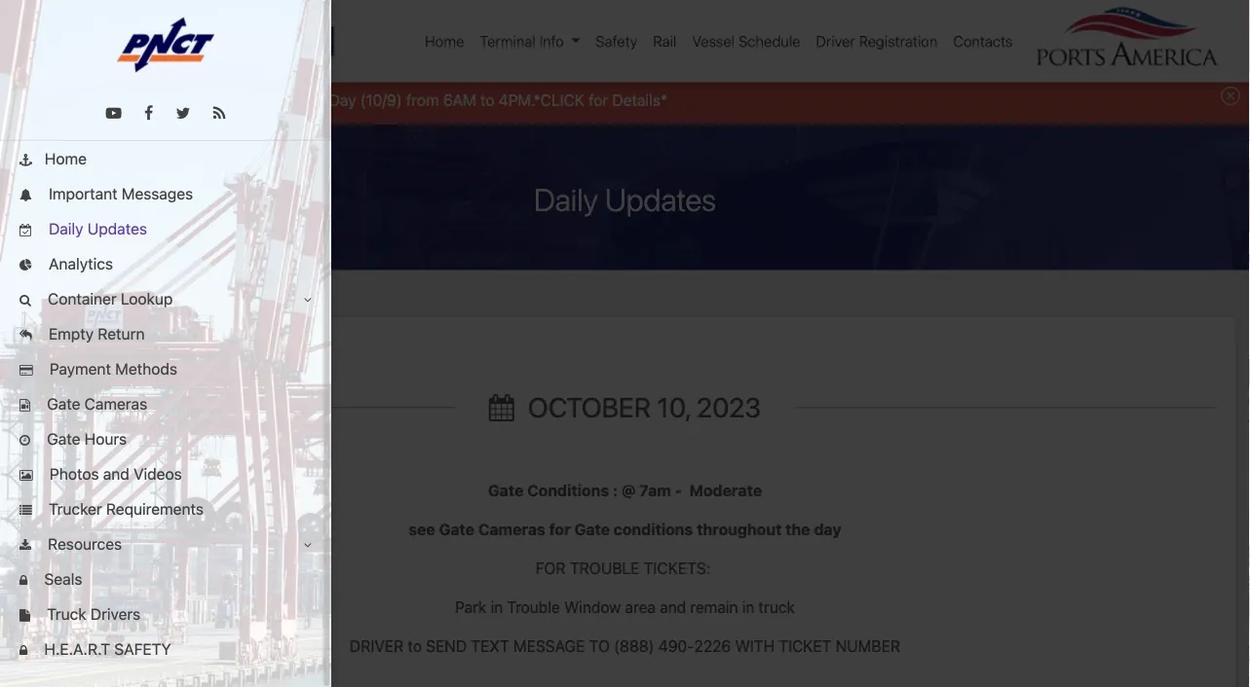 Task type: vqa. For each thing, say whether or not it's contained in the screenshot.
Services"
no



Task type: locate. For each thing, give the bounding box(es) containing it.
october 10, 2023
[[522, 391, 761, 424]]

0 vertical spatial updates
[[605, 181, 716, 218]]

for inside alert
[[589, 91, 608, 109]]

cameras
[[84, 395, 147, 414], [478, 520, 545, 539]]

lock image inside seals link
[[19, 575, 28, 588]]

1 vertical spatial daily updates
[[45, 220, 147, 238]]

0 vertical spatial and
[[103, 465, 129, 484]]

home link for daily updates link
[[0, 141, 331, 176]]

important
[[49, 185, 118, 203]]

gate conditions : @ 7am -  moderate
[[488, 481, 762, 500]]

gate for gate cameras
[[47, 395, 80, 414]]

home down the pie chart icon
[[30, 285, 72, 303]]

home up 6am
[[425, 33, 464, 50]]

seals link
[[0, 562, 331, 597]]

empty
[[49, 325, 94, 343]]

lock image for h.e.a.r.t safety
[[19, 646, 28, 658]]

2 vertical spatial daily updates
[[92, 285, 191, 303]]

2 vertical spatial updates
[[131, 285, 191, 303]]

lock image
[[19, 575, 28, 588], [19, 646, 28, 658]]

truck drivers link
[[0, 597, 331, 632]]

bell image
[[19, 190, 32, 202]]

daily updates
[[534, 181, 716, 218], [45, 220, 147, 238], [92, 285, 191, 303]]

container lookup link
[[0, 282, 331, 317]]

updates
[[605, 181, 716, 218], [87, 220, 147, 238], [131, 285, 191, 303]]

0 vertical spatial for
[[589, 91, 608, 109]]

lock image inside h.e.a.r.t safety link
[[19, 646, 28, 658]]

1 horizontal spatial daily
[[92, 285, 127, 303]]

moderate
[[690, 481, 762, 500]]

home link down the pie chart icon
[[30, 285, 72, 303]]

be
[[170, 91, 188, 109]]

0 horizontal spatial in
[[491, 598, 503, 617]]

conditions
[[527, 481, 609, 500]]

truck
[[47, 606, 86, 624]]

2 vertical spatial daily
[[92, 285, 127, 303]]

open
[[192, 91, 228, 109]]

for
[[589, 91, 608, 109], [549, 520, 571, 539]]

return
[[98, 325, 145, 343]]

0 vertical spatial lock image
[[19, 575, 28, 588]]

for down conditions
[[549, 520, 571, 539]]

in left truck
[[742, 598, 754, 617]]

1 horizontal spatial to
[[480, 91, 494, 109]]

home link up 6am
[[417, 22, 472, 60]]

to left send on the left bottom
[[408, 637, 422, 656]]

send
[[426, 637, 467, 656]]

1 vertical spatial lock image
[[19, 646, 28, 658]]

gate down payment
[[47, 395, 80, 414]]

pnct will be open on columbus day (10/9) from 6am to 4pm.*click for details* link
[[99, 88, 668, 112]]

1 in from the left
[[491, 598, 503, 617]]

10,
[[657, 391, 691, 424]]

and
[[103, 465, 129, 484], [660, 598, 686, 617]]

lock image for seals
[[19, 575, 28, 588]]

and right the area
[[660, 598, 686, 617]]

to right 6am
[[480, 91, 494, 109]]

quick links
[[19, 33, 96, 50]]

truck
[[759, 598, 795, 617]]

1 vertical spatial daily
[[49, 220, 83, 238]]

0 horizontal spatial cameras
[[84, 395, 147, 414]]

1 horizontal spatial for
[[589, 91, 608, 109]]

0 vertical spatial daily
[[534, 181, 598, 218]]

home link
[[417, 22, 472, 60], [0, 141, 331, 176], [30, 285, 72, 303]]

and up trucker requirements
[[103, 465, 129, 484]]

0 horizontal spatial and
[[103, 465, 129, 484]]

schedule
[[739, 33, 800, 50]]

methods
[[115, 360, 177, 379]]

2 horizontal spatial daily
[[534, 181, 598, 218]]

in
[[491, 598, 503, 617], [742, 598, 754, 617]]

1 vertical spatial for
[[549, 520, 571, 539]]

lock image up file icon
[[19, 575, 28, 588]]

pnct
[[99, 91, 140, 109]]

gate cameras link
[[0, 387, 331, 422]]

0 horizontal spatial daily
[[49, 220, 83, 238]]

payment methods link
[[0, 352, 331, 387]]

remain
[[690, 598, 738, 617]]

vessel
[[692, 33, 735, 50]]

0 vertical spatial angle down image
[[304, 294, 312, 307]]

pnct will be open on columbus day (10/9) from 6am to 4pm.*click for details*
[[99, 91, 668, 109]]

trucker
[[49, 500, 102, 519]]

daily updates inside daily updates link
[[45, 220, 147, 238]]

home link up messages
[[0, 141, 331, 176]]

for left the details*
[[589, 91, 608, 109]]

gate left conditions
[[488, 481, 524, 500]]

links
[[62, 33, 96, 50]]

tickets:
[[644, 559, 711, 578]]

will
[[144, 91, 166, 109]]

park
[[455, 598, 487, 617]]

clock o image
[[19, 435, 30, 448]]

rail link
[[645, 22, 684, 60]]

490-
[[658, 637, 694, 656]]

cameras up 'for'
[[478, 520, 545, 539]]

trouble
[[570, 559, 640, 578]]

1 vertical spatial angle down image
[[304, 540, 312, 552]]

2 angle down image from the top
[[304, 540, 312, 552]]

1 vertical spatial cameras
[[478, 520, 545, 539]]

important messages link
[[0, 176, 331, 211]]

in right 'park' at left bottom
[[491, 598, 503, 617]]

1 vertical spatial to
[[408, 637, 422, 656]]

for trouble tickets:
[[531, 559, 719, 578]]

daily
[[534, 181, 598, 218], [49, 220, 83, 238], [92, 285, 127, 303]]

2 lock image from the top
[[19, 646, 28, 658]]

payment
[[50, 360, 111, 379]]

angle down image inside resources link
[[304, 540, 312, 552]]

registration
[[859, 33, 938, 50]]

angle down image
[[304, 294, 312, 307], [304, 540, 312, 552]]

gate up photos
[[47, 430, 80, 449]]

1 horizontal spatial cameras
[[478, 520, 545, 539]]

(888)
[[614, 637, 654, 656]]

quick links link
[[19, 30, 109, 52]]

quick
[[19, 33, 58, 50]]

1 horizontal spatial and
[[660, 598, 686, 617]]

cameras down payment methods at the bottom
[[84, 395, 147, 414]]

1 angle down image from the top
[[304, 294, 312, 307]]

driver to send text message to (888) 490-2226 with ticket number
[[350, 637, 900, 656]]

0 vertical spatial to
[[480, 91, 494, 109]]

0 horizontal spatial to
[[408, 637, 422, 656]]

photo image
[[19, 470, 33, 483]]

from
[[406, 91, 439, 109]]

safety link
[[588, 22, 645, 60]]

conditions
[[614, 520, 693, 539]]

file image
[[19, 610, 30, 623]]

2 vertical spatial home
[[30, 285, 72, 303]]

important messages
[[45, 185, 193, 203]]

home
[[425, 33, 464, 50], [45, 150, 87, 168], [30, 285, 72, 303]]

1 lock image from the top
[[19, 575, 28, 588]]

home up the important
[[45, 150, 87, 168]]

1 horizontal spatial in
[[742, 598, 754, 617]]

1 vertical spatial home link
[[0, 141, 331, 176]]

1 vertical spatial home
[[45, 150, 87, 168]]

to inside alert
[[480, 91, 494, 109]]

empty return link
[[0, 317, 331, 352]]

0 vertical spatial home
[[425, 33, 464, 50]]

angle down image for resources
[[304, 540, 312, 552]]

lock image down file icon
[[19, 646, 28, 658]]

file movie o image
[[19, 400, 30, 412]]

gate up trouble
[[574, 520, 610, 539]]

0 vertical spatial home link
[[417, 22, 472, 60]]

1 vertical spatial and
[[660, 598, 686, 617]]

close image
[[1221, 86, 1240, 106]]

0 horizontal spatial for
[[549, 520, 571, 539]]

0 vertical spatial daily updates
[[534, 181, 716, 218]]

gate cameras
[[43, 395, 147, 414]]

container
[[48, 290, 117, 308]]



Task type: describe. For each thing, give the bounding box(es) containing it.
area
[[625, 598, 656, 617]]

with
[[735, 637, 775, 656]]

twitter image
[[176, 106, 190, 121]]

2 vertical spatial home link
[[30, 285, 72, 303]]

see gate cameras for gate conditions throughout the day
[[409, 520, 842, 539]]

to
[[589, 637, 610, 656]]

calendar image
[[489, 394, 514, 422]]

gate for gate conditions : @ 7am -  moderate
[[488, 481, 524, 500]]

h.e.a.r.t safety
[[40, 641, 171, 659]]

day
[[329, 91, 356, 109]]

empty return
[[45, 325, 145, 343]]

2023
[[696, 391, 761, 424]]

rail
[[653, 33, 677, 50]]

list image
[[19, 505, 32, 518]]

columbus
[[254, 91, 325, 109]]

hours
[[84, 430, 127, 449]]

message
[[513, 637, 585, 656]]

resources link
[[0, 527, 331, 562]]

see
[[409, 520, 435, 539]]

gate hours link
[[0, 422, 331, 457]]

4pm.*click
[[499, 91, 585, 109]]

driver
[[350, 637, 404, 656]]

@
[[622, 481, 636, 500]]

facebook image
[[144, 106, 153, 121]]

gate right see
[[439, 520, 475, 539]]

2 in from the left
[[742, 598, 754, 617]]

photos and videos
[[46, 465, 182, 484]]

messages
[[122, 185, 193, 203]]

daily updates link
[[0, 211, 331, 247]]

park in trouble window area and remain in truck
[[455, 598, 795, 617]]

anchor image
[[19, 154, 32, 167]]

download image
[[19, 540, 31, 553]]

-
[[675, 481, 682, 500]]

contacts
[[953, 33, 1013, 50]]

:
[[613, 481, 618, 500]]

reply all image
[[19, 330, 32, 342]]

7am
[[639, 481, 671, 500]]

contacts link
[[945, 22, 1021, 60]]

october
[[528, 391, 651, 424]]

details*
[[612, 91, 668, 109]]

credit card image
[[19, 365, 33, 377]]

2226
[[694, 637, 731, 656]]

photos and videos link
[[0, 457, 331, 492]]

search image
[[19, 295, 31, 307]]

driver registration
[[816, 33, 938, 50]]

truck drivers
[[43, 606, 140, 624]]

calendar check o image
[[19, 225, 32, 237]]

the
[[786, 520, 810, 539]]

1 vertical spatial updates
[[87, 220, 147, 238]]

analytics link
[[0, 247, 331, 282]]

throughout
[[697, 520, 782, 539]]

number
[[836, 637, 900, 656]]

on
[[232, 91, 250, 109]]

lookup
[[121, 290, 173, 308]]

rss image
[[213, 106, 225, 121]]

(10/9)
[[360, 91, 402, 109]]

trucker requirements link
[[0, 492, 331, 527]]

driver registration link
[[808, 22, 945, 60]]

angle down image for container lookup
[[304, 294, 312, 307]]

requirements
[[106, 500, 204, 519]]

seals
[[40, 571, 82, 589]]

drivers
[[90, 606, 140, 624]]

pie chart image
[[19, 260, 32, 272]]

safety
[[114, 641, 171, 659]]

videos
[[134, 465, 182, 484]]

photos
[[50, 465, 99, 484]]

ticket
[[779, 637, 832, 656]]

for
[[536, 559, 566, 578]]

youtube play image
[[106, 106, 121, 121]]

safety
[[596, 33, 638, 50]]

gate for gate hours
[[47, 430, 80, 449]]

vessel schedule
[[692, 33, 800, 50]]

driver
[[816, 33, 855, 50]]

window
[[564, 598, 621, 617]]

6am
[[443, 91, 476, 109]]

payment methods
[[46, 360, 177, 379]]

h.e.a.r.t safety link
[[0, 632, 331, 667]]

0 vertical spatial cameras
[[84, 395, 147, 414]]

gate hours
[[43, 430, 127, 449]]

trouble
[[507, 598, 560, 617]]

day
[[814, 520, 842, 539]]

home link for safety link
[[417, 22, 472, 60]]

trucker requirements
[[45, 500, 204, 519]]

container lookup
[[44, 290, 173, 308]]

h.e.a.r.t
[[44, 641, 110, 659]]

vessel schedule link
[[684, 22, 808, 60]]

pnct will be open on columbus day (10/9) from 6am to 4pm.*click for details* alert
[[0, 72, 1250, 124]]



